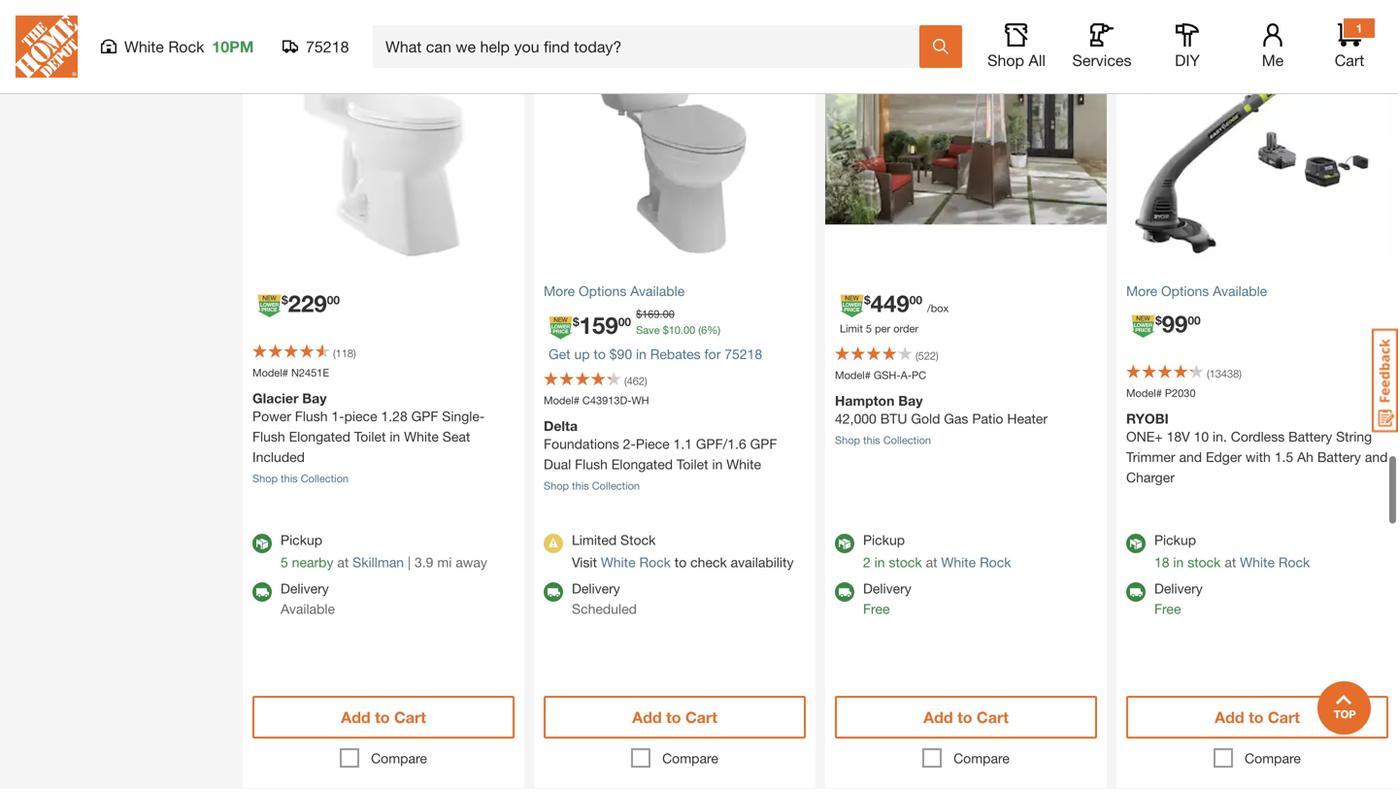 Task type: vqa. For each thing, say whether or not it's contained in the screenshot.
the right More Options Available link
yes



Task type: describe. For each thing, give the bounding box(es) containing it.
( 462 )
[[624, 375, 647, 387]]

me button
[[1242, 23, 1304, 70]]

compare for delivery scheduled
[[662, 751, 718, 767]]

power flush 1-piece 1.28 gpf single-flush elongated toilet in white seat included image
[[243, 0, 524, 271]]

order
[[893, 322, 919, 335]]

services
[[1072, 51, 1132, 69]]

model# for model# n2451e
[[252, 367, 288, 379]]

2
[[863, 554, 871, 570]]

wh
[[632, 394, 649, 407]]

charger
[[1126, 469, 1175, 485]]

( 522 )
[[916, 350, 939, 362]]

gold
[[911, 411, 940, 427]]

model# n2451e
[[252, 367, 329, 379]]

pickup 2 in stock at white rock
[[863, 532, 1011, 570]]

available shipping image for scheduled
[[544, 583, 563, 602]]

model# for model# p2030
[[1126, 387, 1162, 400]]

single-
[[442, 408, 485, 424]]

available for pickup image for 5 nearby
[[252, 534, 272, 553]]

to inside $ 169 . 00 save $ 10 . 00 ( 6 %) get up to $90 in  rebates for 75218
[[594, 346, 606, 362]]

edger
[[1206, 449, 1242, 465]]

for
[[704, 346, 721, 362]]

away
[[456, 554, 487, 570]]

$ 169 . 00 save $ 10 . 00 ( 6 %) get up to $90 in  rebates for 75218
[[549, 308, 762, 362]]

ryobi
[[1126, 411, 1169, 427]]

skillman link
[[353, 554, 404, 570]]

free for 2
[[863, 601, 890, 617]]

shop inside button
[[988, 51, 1024, 69]]

in inside pickup 18 in stock at white rock
[[1173, 554, 1184, 570]]

rock inside the limited stock visit white rock to check availability
[[639, 554, 671, 570]]

$ for 229
[[282, 293, 288, 307]]

1.28
[[381, 408, 408, 424]]

( for ( 13438 )
[[1207, 367, 1209, 380]]

delivery available
[[281, 581, 335, 617]]

bay for flush
[[302, 390, 327, 406]]

delivery for visit
[[572, 581, 620, 597]]

available for pickup image for 18 in stock
[[1126, 534, 1146, 553]]

rebates
[[650, 346, 701, 362]]

elongated inside delta foundations 2-piece 1.1 gpf/1.6 gpf dual flush elongated toilet in white shop this collection
[[611, 456, 673, 472]]

in.
[[1213, 429, 1227, 445]]

75218 button
[[283, 37, 350, 56]]

stock
[[620, 532, 656, 548]]

options for 99
[[1161, 283, 1209, 299]]

$ for 169
[[636, 308, 642, 320]]

add to cart button for delivery free
[[835, 696, 1097, 739]]

available shipping image for free
[[835, 583, 854, 602]]

1.5
[[1275, 449, 1293, 465]]

rock inside pickup 18 in stock at white rock
[[1279, 554, 1310, 570]]

pickup for 18
[[1154, 532, 1196, 548]]

( for ( 462 )
[[624, 375, 627, 387]]

white inside pickup 2 in stock at white rock
[[941, 554, 976, 570]]

42,000
[[835, 411, 877, 427]]

compare for delivery free
[[954, 751, 1010, 767]]

$90
[[610, 346, 632, 362]]

$ 449 00
[[864, 289, 922, 317]]

to for delivery free the add to cart button
[[957, 708, 972, 727]]

nearby
[[292, 554, 333, 570]]

c43913d-
[[583, 394, 632, 407]]

( for ( 118 )
[[333, 347, 336, 360]]

glacier bay power flush 1-piece 1.28 gpf single- flush elongated toilet in white seat included shop this collection
[[252, 390, 485, 485]]

$ for 99
[[1155, 314, 1162, 327]]

foundations 2-piece 1.1 gpf/1.6 gpf dual flush elongated toilet in white image
[[534, 0, 816, 271]]

string
[[1336, 429, 1372, 445]]

13438
[[1209, 367, 1239, 380]]

2 and from the left
[[1365, 449, 1388, 465]]

available shipping image for free
[[1126, 583, 1146, 602]]

( 118 )
[[333, 347, 356, 360]]

gsh-
[[874, 369, 901, 382]]

patio
[[972, 411, 1003, 427]]

glacier
[[252, 390, 298, 406]]

trimmer
[[1126, 449, 1175, 465]]

piece
[[636, 436, 670, 452]]

diy button
[[1156, 23, 1219, 70]]

1 white rock link from the left
[[601, 554, 671, 570]]

shop inside hampton bay 42,000 btu gold gas patio heater shop this collection
[[835, 434, 860, 447]]

at for 18 in stock
[[1225, 554, 1236, 570]]

cordless
[[1231, 429, 1285, 445]]

white rock link for 18 in stock
[[1240, 554, 1310, 570]]

in inside delta foundations 2-piece 1.1 gpf/1.6 gpf dual flush elongated toilet in white shop this collection
[[712, 456, 723, 472]]

up
[[574, 346, 590, 362]]

ryobi one+ 18v 10 in. cordless battery string trimmer and edger with 1.5 ah battery and charger
[[1126, 411, 1388, 485]]

shop this collection link for flush
[[252, 472, 349, 485]]

model# for model# gsh-a-pc
[[835, 369, 871, 382]]

add for delivery free
[[924, 708, 953, 727]]

75218 inside button
[[306, 37, 349, 56]]

get up to $90 in  rebates for 75218 button
[[549, 346, 762, 362]]

one+ 18v 10 in. cordless battery string trimmer and edger with 1.5 ah battery and charger image
[[1117, 0, 1398, 271]]

in inside pickup 2 in stock at white rock
[[875, 554, 885, 570]]

this inside hampton bay 42,000 btu gold gas patio heater shop this collection
[[863, 434, 880, 447]]

%)
[[707, 324, 721, 336]]

limited stock for pickup image
[[544, 534, 563, 553]]

pickup 18 in stock at white rock
[[1154, 532, 1310, 570]]

0 vertical spatial battery
[[1289, 429, 1332, 445]]

add to cart for delivery scheduled
[[632, 708, 717, 727]]

model# for model# c43913d-wh
[[544, 394, 580, 407]]

per
[[875, 322, 891, 335]]

6
[[701, 324, 707, 336]]

delivery scheduled
[[572, 581, 637, 617]]

collection inside delta foundations 2-piece 1.1 gpf/1.6 gpf dual flush elongated toilet in white shop this collection
[[592, 480, 640, 492]]

18
[[1154, 554, 1170, 570]]

1-
[[331, 408, 344, 424]]

model# p2030
[[1126, 387, 1196, 400]]

dual
[[544, 456, 571, 472]]

compare for delivery available
[[371, 751, 427, 767]]

model# c43913d-wh
[[544, 394, 649, 407]]

gpf inside glacier bay power flush 1-piece 1.28 gpf single- flush elongated toilet in white seat included shop this collection
[[411, 408, 438, 424]]

piece
[[344, 408, 377, 424]]

available for 159
[[630, 283, 685, 299]]

bay for btu
[[898, 393, 923, 409]]

diy
[[1175, 51, 1200, 69]]

p2030
[[1165, 387, 1196, 400]]

ah
[[1297, 449, 1314, 465]]

0 vertical spatial .
[[660, 308, 663, 320]]

more options available for 159
[[544, 283, 685, 299]]

toilet inside glacier bay power flush 1-piece 1.28 gpf single- flush elongated toilet in white seat included shop this collection
[[354, 429, 386, 445]]

0 horizontal spatial flush
[[252, 429, 285, 445]]

shop inside glacier bay power flush 1-piece 1.28 gpf single- flush elongated toilet in white seat included shop this collection
[[252, 472, 278, 485]]

availability
[[731, 554, 794, 570]]

with
[[1246, 449, 1271, 465]]

visit
[[572, 554, 597, 570]]

one+
[[1126, 429, 1163, 445]]

pickup for 2
[[863, 532, 905, 548]]

more options available link for 99
[[1126, 281, 1388, 301]]

included
[[252, 449, 305, 465]]

gas
[[944, 411, 968, 427]]

get
[[549, 346, 570, 362]]

522
[[918, 350, 936, 362]]

feedback link image
[[1372, 328, 1398, 433]]

shop this collection link for elongated
[[544, 480, 640, 492]]

2-
[[623, 436, 636, 452]]

99
[[1162, 310, 1188, 337]]

18v
[[1167, 429, 1190, 445]]

5 inside pickup 5 nearby at skillman | 3.9 mi away
[[281, 554, 288, 570]]



Task type: locate. For each thing, give the bounding box(es) containing it.
1 horizontal spatial stock
[[1188, 554, 1221, 570]]

1 horizontal spatial delivery free
[[1154, 581, 1203, 617]]

in
[[636, 346, 647, 362], [390, 429, 400, 445], [712, 456, 723, 472], [875, 554, 885, 570], [1173, 554, 1184, 570]]

white
[[124, 37, 164, 56], [404, 429, 439, 445], [727, 456, 761, 472], [601, 554, 636, 570], [941, 554, 976, 570], [1240, 554, 1275, 570]]

1 vertical spatial toilet
[[677, 456, 708, 472]]

00 for 229
[[327, 293, 340, 307]]

$ 159 00
[[573, 311, 631, 339]]

to
[[594, 346, 606, 362], [675, 554, 687, 570], [375, 708, 390, 727], [666, 708, 681, 727], [957, 708, 972, 727], [1249, 708, 1264, 727]]

$ for 449
[[864, 293, 871, 307]]

delivery free down 2
[[863, 581, 912, 617]]

2 more from the left
[[1126, 283, 1158, 299]]

)
[[353, 347, 356, 360], [936, 350, 939, 362], [1239, 367, 1242, 380], [645, 375, 647, 387]]

4 add to cart button from the left
[[1126, 696, 1388, 739]]

shop down 42,000
[[835, 434, 860, 447]]

1 horizontal spatial available shipping image
[[835, 583, 854, 602]]

2 available shipping image from the left
[[835, 583, 854, 602]]

1 horizontal spatial available for pickup image
[[835, 534, 854, 553]]

available up 13438
[[1213, 283, 1267, 299]]

gpf right 1.28
[[411, 408, 438, 424]]

flush down power
[[252, 429, 285, 445]]

n2451e
[[291, 367, 329, 379]]

5 left the per
[[866, 322, 872, 335]]

1 horizontal spatial collection
[[592, 480, 640, 492]]

What can we help you find today? search field
[[385, 26, 919, 67]]

delta
[[544, 418, 578, 434]]

pickup inside pickup 18 in stock at white rock
[[1154, 532, 1196, 548]]

available for pickup image down charger at the bottom of page
[[1126, 534, 1146, 553]]

00 left save
[[618, 315, 631, 329]]

0 vertical spatial 10
[[669, 324, 681, 336]]

add to cart button for delivery scheduled
[[544, 696, 806, 739]]

3 white rock link from the left
[[1240, 554, 1310, 570]]

0 horizontal spatial collection
[[301, 472, 349, 485]]

1
[[1356, 21, 1363, 35]]

collection down included
[[301, 472, 349, 485]]

at right 18
[[1225, 554, 1236, 570]]

0 horizontal spatial elongated
[[289, 429, 350, 445]]

0 horizontal spatial shop this collection link
[[252, 472, 349, 485]]

$ 229 00
[[282, 289, 340, 317]]

at inside pickup 18 in stock at white rock
[[1225, 554, 1236, 570]]

3 delivery from the left
[[863, 581, 912, 597]]

model#
[[252, 367, 288, 379], [835, 369, 871, 382], [1126, 387, 1162, 400], [544, 394, 580, 407]]

(
[[698, 324, 701, 336], [333, 347, 336, 360], [916, 350, 918, 362], [1207, 367, 1209, 380], [624, 375, 627, 387]]

$ inside $ 449 00
[[864, 293, 871, 307]]

00 for 159
[[618, 315, 631, 329]]

at inside pickup 5 nearby at skillman | 3.9 mi away
[[337, 554, 349, 570]]

1 horizontal spatial available shipping image
[[1126, 583, 1146, 602]]

collection down btu in the bottom right of the page
[[883, 434, 931, 447]]

add for delivery scheduled
[[632, 708, 662, 727]]

this
[[863, 434, 880, 447], [281, 472, 298, 485], [572, 480, 589, 492]]

available shipping image
[[544, 583, 563, 602], [835, 583, 854, 602]]

battery down string
[[1317, 449, 1361, 465]]

1 available shipping image from the left
[[544, 583, 563, 602]]

gpf inside delta foundations 2-piece 1.1 gpf/1.6 gpf dual flush elongated toilet in white shop this collection
[[750, 436, 777, 452]]

white down stock
[[601, 554, 636, 570]]

) for ( 118 )
[[353, 347, 356, 360]]

1 available for pickup image from the left
[[252, 534, 272, 553]]

stock inside pickup 2 in stock at white rock
[[889, 554, 922, 570]]

00 left /box at top right
[[910, 293, 922, 307]]

shop this collection link down dual
[[544, 480, 640, 492]]

gpf
[[411, 408, 438, 424], [750, 436, 777, 452]]

0 horizontal spatial more
[[544, 283, 575, 299]]

169
[[642, 308, 660, 320]]

2 horizontal spatial flush
[[575, 456, 608, 472]]

gpf/1.6
[[696, 436, 746, 452]]

pc
[[912, 369, 926, 382]]

to for fourth the add to cart button from the left
[[1249, 708, 1264, 727]]

gpf right gpf/1.6
[[750, 436, 777, 452]]

00 inside the $ 159 00
[[618, 315, 631, 329]]

flush left "1-"
[[295, 408, 328, 424]]

available down nearby
[[281, 601, 335, 617]]

elongated down 'piece'
[[611, 456, 673, 472]]

available up 169
[[630, 283, 685, 299]]

shop this collection link down included
[[252, 472, 349, 485]]

available for 99
[[1213, 283, 1267, 299]]

2 available for pickup image from the left
[[835, 534, 854, 553]]

elongated inside glacier bay power flush 1-piece 1.28 gpf single- flush elongated toilet in white seat included shop this collection
[[289, 429, 350, 445]]

in right 2
[[875, 554, 885, 570]]

delivery down nearby
[[281, 581, 329, 597]]

00 inside $ 449 00
[[910, 293, 922, 307]]

( inside $ 169 . 00 save $ 10 . 00 ( 6 %) get up to $90 in  rebates for 75218
[[698, 324, 701, 336]]

$ inside $ 99 00
[[1155, 314, 1162, 327]]

1 horizontal spatial 10
[[1194, 429, 1209, 445]]

available shipping image
[[252, 583, 272, 602], [1126, 583, 1146, 602]]

0 horizontal spatial at
[[337, 554, 349, 570]]

toilet inside delta foundations 2-piece 1.1 gpf/1.6 gpf dual flush elongated toilet in white shop this collection
[[677, 456, 708, 472]]

this inside delta foundations 2-piece 1.1 gpf/1.6 gpf dual flush elongated toilet in white shop this collection
[[572, 480, 589, 492]]

00 up p2030
[[1188, 314, 1201, 327]]

0 vertical spatial toilet
[[354, 429, 386, 445]]

pickup inside pickup 2 in stock at white rock
[[863, 532, 905, 548]]

stock inside pickup 18 in stock at white rock
[[1188, 554, 1221, 570]]

2 options from the left
[[1161, 283, 1209, 299]]

2 white rock link from the left
[[941, 554, 1011, 570]]

462
[[627, 375, 645, 387]]

cart
[[1335, 51, 1364, 69], [394, 708, 426, 727], [685, 708, 717, 727], [977, 708, 1009, 727], [1268, 708, 1300, 727]]

white down gpf/1.6
[[727, 456, 761, 472]]

more options available link
[[544, 281, 806, 301], [1126, 281, 1388, 301]]

in down gpf/1.6
[[712, 456, 723, 472]]

$ inside the $ 159 00
[[573, 315, 579, 329]]

at inside pickup 2 in stock at white rock
[[926, 554, 937, 570]]

1 delivery from the left
[[281, 581, 329, 597]]

more options available link up $ 99 00
[[1126, 281, 1388, 301]]

pickup inside pickup 5 nearby at skillman | 3.9 mi away
[[281, 532, 322, 548]]

options up $ 99 00
[[1161, 283, 1209, 299]]

white inside the limited stock visit white rock to check availability
[[601, 554, 636, 570]]

2 more options available from the left
[[1126, 283, 1267, 299]]

hampton
[[835, 393, 895, 409]]

delivery free
[[863, 581, 912, 617], [1154, 581, 1203, 617]]

00 up '118'
[[327, 293, 340, 307]]

mi
[[437, 554, 452, 570]]

1 horizontal spatial available
[[630, 283, 685, 299]]

1 horizontal spatial 5
[[866, 322, 872, 335]]

at right 2
[[926, 554, 937, 570]]

white right 18
[[1240, 554, 1275, 570]]

seat
[[443, 429, 470, 445]]

00 inside $ 99 00
[[1188, 314, 1201, 327]]

1 horizontal spatial options
[[1161, 283, 1209, 299]]

2 vertical spatial flush
[[575, 456, 608, 472]]

10 inside the ryobi one+ 18v 10 in. cordless battery string trimmer and edger with 1.5 ah battery and charger
[[1194, 429, 1209, 445]]

options up the $ 159 00
[[579, 283, 627, 299]]

118
[[336, 347, 353, 360]]

delivery inside the delivery scheduled
[[572, 581, 620, 597]]

cart for pickup 2 in stock at white rock
[[977, 708, 1009, 727]]

toilet down 1.1
[[677, 456, 708, 472]]

add to cart button for delivery available
[[252, 696, 515, 739]]

bay down n2451e
[[302, 390, 327, 406]]

to for the add to cart button for delivery scheduled
[[666, 708, 681, 727]]

. left the 6
[[681, 324, 684, 336]]

white down 1.28
[[404, 429, 439, 445]]

add to cart button
[[252, 696, 515, 739], [544, 696, 806, 739], [835, 696, 1097, 739], [1126, 696, 1388, 739]]

1.1
[[673, 436, 692, 452]]

0 horizontal spatial 10
[[669, 324, 681, 336]]

1 available shipping image from the left
[[252, 583, 272, 602]]

to inside the limited stock visit white rock to check availability
[[675, 554, 687, 570]]

add
[[341, 708, 371, 727], [632, 708, 662, 727], [924, 708, 953, 727], [1215, 708, 1244, 727]]

1 horizontal spatial more options available link
[[1126, 281, 1388, 301]]

1 add from the left
[[341, 708, 371, 727]]

3 add to cart button from the left
[[835, 696, 1097, 739]]

the home depot logo image
[[16, 16, 78, 78]]

1 horizontal spatial .
[[681, 324, 684, 336]]

10 left in.
[[1194, 429, 1209, 445]]

2 more options available link from the left
[[1126, 281, 1388, 301]]

available shipping image for available
[[252, 583, 272, 602]]

2 horizontal spatial available
[[1213, 283, 1267, 299]]

2 horizontal spatial pickup
[[1154, 532, 1196, 548]]

delivery free for 18
[[1154, 581, 1203, 617]]

to for the add to cart button associated with delivery available
[[375, 708, 390, 727]]

0 vertical spatial gpf
[[411, 408, 438, 424]]

0 horizontal spatial options
[[579, 283, 627, 299]]

heater
[[1007, 411, 1048, 427]]

more options available link up 169
[[544, 281, 806, 301]]

more options available up the $ 159 00
[[544, 283, 685, 299]]

add to cart for delivery available
[[341, 708, 426, 727]]

delivery free for 2
[[863, 581, 912, 617]]

stock right 2
[[889, 554, 922, 570]]

services button
[[1071, 23, 1133, 70]]

2 stock from the left
[[1188, 554, 1221, 570]]

10 up rebates
[[669, 324, 681, 336]]

check
[[690, 554, 727, 570]]

3 compare from the left
[[954, 751, 1010, 767]]

options for 159
[[579, 283, 627, 299]]

collection down 2-
[[592, 480, 640, 492]]

skillman
[[353, 554, 404, 570]]

shop all
[[988, 51, 1046, 69]]

flush inside delta foundations 2-piece 1.1 gpf/1.6 gpf dual flush elongated toilet in white shop this collection
[[575, 456, 608, 472]]

0 horizontal spatial more options available link
[[544, 281, 806, 301]]

1 vertical spatial gpf
[[750, 436, 777, 452]]

more options available up $ 99 00
[[1126, 283, 1267, 299]]

available for pickup image down included
[[252, 534, 272, 553]]

0 horizontal spatial available
[[281, 601, 335, 617]]

|
[[408, 554, 411, 570]]

3 pickup from the left
[[1154, 532, 1196, 548]]

0 horizontal spatial delivery free
[[863, 581, 912, 617]]

1 stock from the left
[[889, 554, 922, 570]]

delivery inside delivery available
[[281, 581, 329, 597]]

cart 1
[[1335, 21, 1364, 69]]

2 horizontal spatial available for pickup image
[[1126, 534, 1146, 553]]

1 horizontal spatial shop this collection link
[[544, 480, 640, 492]]

75218 right for
[[725, 346, 762, 362]]

4 add to cart from the left
[[1215, 708, 1300, 727]]

delivery for 18 in stock
[[1154, 581, 1203, 597]]

1 add to cart button from the left
[[252, 696, 515, 739]]

white inside pickup 18 in stock at white rock
[[1240, 554, 1275, 570]]

model# up ryobi
[[1126, 387, 1162, 400]]

0 horizontal spatial free
[[863, 601, 890, 617]]

3 add to cart from the left
[[924, 708, 1009, 727]]

.
[[660, 308, 663, 320], [681, 324, 684, 336]]

$ 99 00
[[1155, 310, 1201, 337]]

1 horizontal spatial more options available
[[1126, 283, 1267, 299]]

1 horizontal spatial toilet
[[677, 456, 708, 472]]

rock inside pickup 2 in stock at white rock
[[980, 554, 1011, 570]]

shop this collection link
[[835, 434, 931, 447], [252, 472, 349, 485], [544, 480, 640, 492]]

toilet
[[354, 429, 386, 445], [677, 456, 708, 472]]

2 horizontal spatial collection
[[883, 434, 931, 447]]

$ inside $ 229 00
[[282, 293, 288, 307]]

stock for 2 in stock
[[889, 554, 922, 570]]

this down included
[[281, 472, 298, 485]]

this inside glacier bay power flush 1-piece 1.28 gpf single- flush elongated toilet in white seat included shop this collection
[[281, 472, 298, 485]]

) for ( 462 )
[[645, 375, 647, 387]]

1 options from the left
[[579, 283, 627, 299]]

1 pickup from the left
[[281, 532, 322, 548]]

btu
[[880, 411, 907, 427]]

00 right 169
[[663, 308, 675, 320]]

) for ( 522 )
[[936, 350, 939, 362]]

stock for 18 in stock
[[1188, 554, 1221, 570]]

1 horizontal spatial more
[[1126, 283, 1158, 299]]

cart for limited stock visit white rock to check availability
[[685, 708, 717, 727]]

model# up glacier
[[252, 367, 288, 379]]

1 horizontal spatial free
[[1154, 601, 1181, 617]]

75218 inside $ 169 . 00 save $ 10 . 00 ( 6 %) get up to $90 in  rebates for 75218
[[725, 346, 762, 362]]

white left the 10pm
[[124, 37, 164, 56]]

1 horizontal spatial gpf
[[750, 436, 777, 452]]

0 horizontal spatial and
[[1179, 449, 1202, 465]]

free down 18
[[1154, 601, 1181, 617]]

/box
[[927, 302, 949, 315]]

2 delivery free from the left
[[1154, 581, 1203, 617]]

delivery for 2 in stock
[[863, 581, 912, 597]]

0 horizontal spatial white rock link
[[601, 554, 671, 570]]

1 horizontal spatial this
[[572, 480, 589, 492]]

1 horizontal spatial flush
[[295, 408, 328, 424]]

pickup up 2
[[863, 532, 905, 548]]

0 horizontal spatial available shipping image
[[544, 583, 563, 602]]

3.9
[[415, 554, 433, 570]]

2 horizontal spatial white rock link
[[1240, 554, 1310, 570]]

0 horizontal spatial more options available
[[544, 283, 685, 299]]

00 inside $ 229 00
[[327, 293, 340, 307]]

bay inside hampton bay 42,000 btu gold gas patio heater shop this collection
[[898, 393, 923, 409]]

2 add from the left
[[632, 708, 662, 727]]

2 at from the left
[[926, 554, 937, 570]]

4 compare from the left
[[1245, 751, 1301, 767]]

1 vertical spatial .
[[681, 324, 684, 336]]

available for pickup image for 2 in stock
[[835, 534, 854, 553]]

0 horizontal spatial available for pickup image
[[252, 534, 272, 553]]

collection inside glacier bay power flush 1-piece 1.28 gpf single- flush elongated toilet in white seat included shop this collection
[[301, 472, 349, 485]]

limited
[[572, 532, 617, 548]]

flush
[[295, 408, 328, 424], [252, 429, 285, 445], [575, 456, 608, 472]]

0 horizontal spatial this
[[281, 472, 298, 485]]

0 horizontal spatial .
[[660, 308, 663, 320]]

in right 18
[[1173, 554, 1184, 570]]

add to cart for delivery free
[[924, 708, 1009, 727]]

in right $90
[[636, 346, 647, 362]]

1 vertical spatial flush
[[252, 429, 285, 445]]

1 horizontal spatial pickup
[[863, 532, 905, 548]]

0 horizontal spatial 5
[[281, 554, 288, 570]]

white inside delta foundations 2-piece 1.1 gpf/1.6 gpf dual flush elongated toilet in white shop this collection
[[727, 456, 761, 472]]

options
[[579, 283, 627, 299], [1161, 283, 1209, 299]]

2 horizontal spatial at
[[1225, 554, 1236, 570]]

2 available shipping image from the left
[[1126, 583, 1146, 602]]

. up get up to $90 in  rebates for 75218 button
[[660, 308, 663, 320]]

pickup up 18
[[1154, 532, 1196, 548]]

delta foundations 2-piece 1.1 gpf/1.6 gpf dual flush elongated toilet in white shop this collection
[[544, 418, 777, 492]]

shop this collection link for this
[[835, 434, 931, 447]]

shop down included
[[252, 472, 278, 485]]

pickup 5 nearby at skillman | 3.9 mi away
[[281, 532, 487, 570]]

free down 2
[[863, 601, 890, 617]]

2 horizontal spatial this
[[863, 434, 880, 447]]

collection inside hampton bay 42,000 btu gold gas patio heater shop this collection
[[883, 434, 931, 447]]

42,000 btu gold gas patio heater image
[[825, 0, 1107, 271]]

foundations
[[544, 436, 619, 452]]

at for 2 in stock
[[926, 554, 937, 570]]

1 vertical spatial 10
[[1194, 429, 1209, 445]]

1 horizontal spatial elongated
[[611, 456, 673, 472]]

0 horizontal spatial gpf
[[411, 408, 438, 424]]

white inside glacier bay power flush 1-piece 1.28 gpf single- flush elongated toilet in white seat included shop this collection
[[404, 429, 439, 445]]

0 horizontal spatial pickup
[[281, 532, 322, 548]]

0 horizontal spatial bay
[[302, 390, 327, 406]]

delivery free down 18
[[1154, 581, 1203, 617]]

10
[[669, 324, 681, 336], [1194, 429, 1209, 445]]

75218
[[306, 37, 349, 56], [725, 346, 762, 362]]

in inside $ 169 . 00 save $ 10 . 00 ( 6 %) get up to $90 in  rebates for 75218
[[636, 346, 647, 362]]

4 delivery from the left
[[1154, 581, 1203, 597]]

and down the 18v
[[1179, 449, 1202, 465]]

2 pickup from the left
[[863, 532, 905, 548]]

rock
[[168, 37, 204, 56], [639, 554, 671, 570], [980, 554, 1011, 570], [1279, 554, 1310, 570]]

2 add to cart from the left
[[632, 708, 717, 727]]

pickup up nearby
[[281, 532, 322, 548]]

model# gsh-a-pc
[[835, 369, 926, 382]]

cart for pickup 5 nearby at skillman | 3.9 mi away
[[394, 708, 426, 727]]

1 free from the left
[[863, 601, 890, 617]]

shop
[[988, 51, 1024, 69], [835, 434, 860, 447], [252, 472, 278, 485], [544, 480, 569, 492]]

free
[[863, 601, 890, 617], [1154, 601, 1181, 617]]

0 horizontal spatial available shipping image
[[252, 583, 272, 602]]

delivery down 2
[[863, 581, 912, 597]]

shop down dual
[[544, 480, 569, 492]]

0 vertical spatial 75218
[[306, 37, 349, 56]]

/box limit 5 per order
[[840, 302, 949, 335]]

0 horizontal spatial toilet
[[354, 429, 386, 445]]

1 delivery free from the left
[[863, 581, 912, 617]]

more options available link for 159
[[544, 281, 806, 301]]

2 delivery from the left
[[572, 581, 620, 597]]

white rock link for 2 in stock
[[941, 554, 1011, 570]]

1 vertical spatial battery
[[1317, 449, 1361, 465]]

limit
[[840, 322, 863, 335]]

3 at from the left
[[1225, 554, 1236, 570]]

at
[[337, 554, 349, 570], [926, 554, 937, 570], [1225, 554, 1236, 570]]

scheduled
[[572, 601, 637, 617]]

3 add from the left
[[924, 708, 953, 727]]

at right nearby
[[337, 554, 349, 570]]

more options available
[[544, 283, 685, 299], [1126, 283, 1267, 299]]

2 add to cart button from the left
[[544, 696, 806, 739]]

available for pickup image
[[252, 534, 272, 553], [835, 534, 854, 553], [1126, 534, 1146, 553]]

limited stock visit white rock to check availability
[[572, 532, 794, 570]]

shop all button
[[986, 23, 1048, 70]]

white rock 10pm
[[124, 37, 254, 56]]

bay up gold
[[898, 393, 923, 409]]

model# up hampton
[[835, 369, 871, 382]]

1 horizontal spatial at
[[926, 554, 937, 570]]

free for 18
[[1154, 601, 1181, 617]]

more options available for 99
[[1126, 283, 1267, 299]]

0 horizontal spatial 75218
[[306, 37, 349, 56]]

1 compare from the left
[[371, 751, 427, 767]]

1 more options available from the left
[[544, 283, 685, 299]]

battery up the ah
[[1289, 429, 1332, 445]]

75218 right the 10pm
[[306, 37, 349, 56]]

more for 159
[[544, 283, 575, 299]]

collection
[[883, 434, 931, 447], [301, 472, 349, 485], [592, 480, 640, 492]]

this down 42,000
[[863, 434, 880, 447]]

5 left nearby
[[281, 554, 288, 570]]

this down foundations
[[572, 480, 589, 492]]

white right 2
[[941, 554, 976, 570]]

shop this collection link down btu in the bottom right of the page
[[835, 434, 931, 447]]

0 horizontal spatial stock
[[889, 554, 922, 570]]

delivery down 18
[[1154, 581, 1203, 597]]

1 vertical spatial 75218
[[725, 346, 762, 362]]

model# up 'delta'
[[544, 394, 580, 407]]

0 vertical spatial flush
[[295, 408, 328, 424]]

in inside glacier bay power flush 1-piece 1.28 gpf single- flush elongated toilet in white seat included shop this collection
[[390, 429, 400, 445]]

in down 1.28
[[390, 429, 400, 445]]

bay inside glacier bay power flush 1-piece 1.28 gpf single- flush elongated toilet in white seat included shop this collection
[[302, 390, 327, 406]]

) for ( 13438 )
[[1239, 367, 1242, 380]]

1 add to cart from the left
[[341, 708, 426, 727]]

more up $ 99 00
[[1126, 283, 1158, 299]]

( for ( 522 )
[[916, 350, 918, 362]]

2 compare from the left
[[662, 751, 718, 767]]

stock right 18
[[1188, 554, 1221, 570]]

00 for 99
[[1188, 314, 1201, 327]]

pickup for 5
[[281, 532, 322, 548]]

2 horizontal spatial shop this collection link
[[835, 434, 931, 447]]

delivery up scheduled
[[572, 581, 620, 597]]

elongated down "1-"
[[289, 429, 350, 445]]

1 and from the left
[[1179, 449, 1202, 465]]

1 horizontal spatial 75218
[[725, 346, 762, 362]]

3 available for pickup image from the left
[[1126, 534, 1146, 553]]

and down string
[[1365, 449, 1388, 465]]

1 horizontal spatial white rock link
[[941, 554, 1011, 570]]

shop left all
[[988, 51, 1024, 69]]

5 inside /box limit 5 per order
[[866, 322, 872, 335]]

flush down foundations
[[575, 456, 608, 472]]

1 horizontal spatial and
[[1365, 449, 1388, 465]]

toilet down piece
[[354, 429, 386, 445]]

add for delivery available
[[341, 708, 371, 727]]

10 inside $ 169 . 00 save $ 10 . 00 ( 6 %) get up to $90 in  rebates for 75218
[[669, 324, 681, 336]]

1 vertical spatial elongated
[[611, 456, 673, 472]]

00 for 449
[[910, 293, 922, 307]]

me
[[1262, 51, 1284, 69]]

$ for 159
[[573, 315, 579, 329]]

4 add from the left
[[1215, 708, 1244, 727]]

0 vertical spatial 5
[[866, 322, 872, 335]]

1 vertical spatial 5
[[281, 554, 288, 570]]

available for pickup image left pickup 2 in stock at white rock
[[835, 534, 854, 553]]

159
[[579, 311, 618, 339]]

1 at from the left
[[337, 554, 349, 570]]

2 free from the left
[[1154, 601, 1181, 617]]

delivery for 5 nearby
[[281, 581, 329, 597]]

more for 99
[[1126, 283, 1158, 299]]

00 left the 6
[[684, 324, 695, 336]]

shop inside delta foundations 2-piece 1.1 gpf/1.6 gpf dual flush elongated toilet in white shop this collection
[[544, 480, 569, 492]]

1 more from the left
[[544, 283, 575, 299]]

0 vertical spatial elongated
[[289, 429, 350, 445]]

1 horizontal spatial bay
[[898, 393, 923, 409]]

more up the $ 159 00
[[544, 283, 575, 299]]

449
[[871, 289, 910, 317]]

1 more options available link from the left
[[544, 281, 806, 301]]



